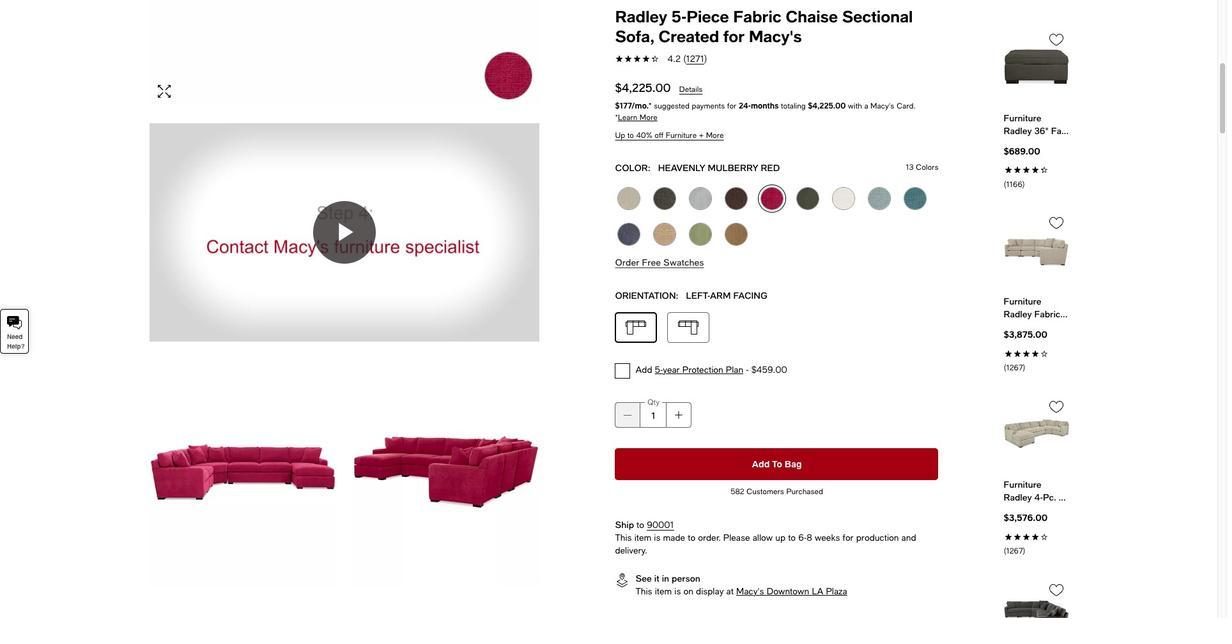 Task type: describe. For each thing, give the bounding box(es) containing it.
up to 40% off furniture                  + more link
[[615, 131, 724, 140]]

color name: Heavenly Sapphire Blue radio
[[902, 185, 930, 213]]

to right made
[[688, 533, 696, 543]]

heavenly apple green image
[[690, 223, 713, 246]]

heavenly naval blue image
[[618, 223, 641, 246]]

13
[[906, 163, 914, 172]]

color name: Heavenly Robinsegg Blue radio
[[866, 185, 894, 213]]

left-arm facing
[[686, 290, 768, 301]]

sectional
[[843, 7, 913, 26]]

is inside see it in person this item is on display at macy's downtown la plaza
[[675, 587, 681, 597]]

)
[[705, 54, 708, 64]]

left-
[[686, 290, 710, 301]]

furniture link for $3,576.00
[[1004, 479, 1069, 505]]

for inside "$177/mo.* suggested payments for 24-months totaling $4,225.00"
[[727, 102, 737, 111]]

year
[[663, 365, 680, 375]]

90001 button
[[647, 520, 674, 531]]

to right ship
[[637, 520, 645, 531]]

with
[[848, 102, 862, 111]]

color name: Heavenly Chrome Beige radio
[[615, 185, 644, 213]]

heavenly olive green image
[[797, 187, 820, 210]]

production
[[857, 533, 899, 543]]

payments
[[692, 102, 725, 111]]

1 horizontal spatial $4,225.00
[[808, 101, 846, 111]]

for inside radley 5-piece fabric chaise sectional sofa, created for macy's
[[724, 27, 745, 45]]

display
[[696, 587, 724, 597]]

radley 5-piece fabric chaise sectional sofa, created for macy's
[[615, 7, 913, 45]]

item inside the ship to 90001 this item is made to order. please allow up to 6-8 weeks for production and delivery.
[[635, 533, 652, 543]]

radley 5-pc fabric sectional with apartment sofa, created for macy's image
[[1004, 578, 1069, 619]]

please
[[724, 533, 750, 543]]

piece
[[687, 7, 729, 26]]

see
[[636, 574, 652, 584]]

at
[[727, 587, 734, 597]]

$689.00
[[1004, 146, 1041, 156]]

need
[[7, 333, 23, 341]]

details link
[[680, 85, 703, 94]]

$177/mo.*
[[615, 101, 652, 111]]

heavenly chrome beige image
[[618, 187, 641, 210]]

help?
[[7, 343, 25, 350]]

furniture for $3,576.00
[[1004, 480, 1042, 491]]

4.3705 out of 5 rating with 1166 reviews image
[[1004, 163, 1069, 190]]

created
[[659, 27, 719, 45]]

qty
[[648, 398, 660, 407]]

radley
[[615, 7, 667, 26]]

weeks
[[815, 533, 840, 543]]

heavenly sapphire blue image
[[904, 187, 927, 210]]

color name: Heavenly Caramel Tan radio
[[651, 221, 679, 249]]

full screen image
[[157, 84, 172, 99]]

+
[[699, 131, 704, 140]]

order
[[615, 257, 640, 268]]

add for add 5-year protection plan - $459.00
[[636, 365, 652, 375]]

13 colors
[[906, 163, 939, 172]]

$3,875.00
[[1004, 329, 1048, 340]]

color name: Heavenly Cafe Brown radio
[[723, 221, 751, 249]]

arm
[[710, 290, 731, 301]]

up
[[776, 533, 786, 543]]

0 horizontal spatial $4,225.00
[[615, 81, 671, 95]]

6-
[[799, 533, 807, 543]]

40%
[[636, 131, 653, 140]]

it
[[655, 574, 660, 584]]

order free swatches link
[[615, 256, 704, 269]]

5- for piece
[[672, 7, 687, 26]]

with a macy's card. *
[[615, 102, 916, 122]]

carousel element
[[1004, 6, 1069, 619]]

90001
[[647, 520, 674, 531]]

(
[[683, 54, 686, 64]]

(1267) for $3,875.00
[[1004, 364, 1026, 373]]

582
[[731, 488, 745, 497]]

5-year protection plan link
[[655, 365, 744, 375]]

need help? button
[[0, 309, 29, 354]]

facing
[[734, 290, 768, 301]]

furniture link for $3,875.00
[[1004, 295, 1069, 321]]

radley 36 image
[[1004, 27, 1069, 107]]

$177/mo.* suggested payments for 24-months totaling $4,225.00
[[615, 101, 846, 111]]

furniture for $689.00
[[1004, 112, 1042, 123]]

this inside the ship to 90001 this item is made to order. please allow up to 6-8 weeks for production and delivery.
[[615, 533, 632, 543]]

4.2 ( 1271 )
[[668, 54, 708, 64]]

this inside see it in person this item is on display at macy's downtown la plaza
[[636, 587, 653, 597]]

to right up
[[628, 131, 634, 140]]

chaise
[[786, 7, 838, 26]]

downtown
[[767, 587, 810, 597]]

person
[[672, 574, 701, 584]]

in
[[662, 574, 669, 584]]

add to bag button
[[615, 449, 939, 481]]

la
[[812, 587, 824, 597]]

learn more
[[618, 113, 658, 122]]

video player region
[[149, 123, 540, 343]]

*
[[615, 113, 618, 122]]

heavenly mocha grey image
[[654, 187, 677, 210]]

swatches
[[664, 257, 704, 268]]

5- for year
[[655, 365, 663, 375]]

free
[[642, 257, 661, 268]]

is inside the ship to 90001 this item is made to order. please allow up to 6-8 weeks for production and delivery.
[[654, 533, 661, 543]]

for inside the ship to 90001 this item is made to order. please allow up to 6-8 weeks for production and delivery.
[[843, 533, 854, 543]]

macy's inside see it in person this item is on display at macy's downtown la plaza
[[737, 587, 764, 597]]

heavenly java brown image
[[725, 187, 748, 210]]

(1166)
[[1004, 180, 1025, 189]]

see it in person this item is on display at macy's downtown la plaza
[[636, 574, 848, 597]]

need help?
[[7, 333, 25, 350]]



Task type: vqa. For each thing, say whether or not it's contained in the screenshot.
Unisex to the left
no



Task type: locate. For each thing, give the bounding box(es) containing it.
macy's downtown la plaza link
[[737, 587, 848, 597]]

2 vertical spatial macy's
[[737, 587, 764, 597]]

is down 90001
[[654, 533, 661, 543]]

0 vertical spatial this
[[615, 533, 632, 543]]

plaza
[[826, 587, 848, 597]]

macy's down the fabric at right top
[[749, 27, 802, 45]]

(1267) down $3,576.00
[[1004, 547, 1026, 556]]

learn more button
[[618, 113, 658, 122]]

and
[[902, 533, 917, 543]]

sofa,
[[615, 27, 654, 45]]

furniture link up $3,875.00
[[1004, 295, 1069, 321]]

0 vertical spatial for
[[724, 27, 745, 45]]

for right weeks
[[843, 533, 854, 543]]

colors
[[916, 163, 939, 172]]

furniture
[[1004, 112, 1042, 123], [666, 131, 697, 140], [1004, 296, 1042, 307], [1004, 480, 1042, 491]]

more
[[640, 113, 658, 122], [706, 131, 724, 140]]

24-
[[739, 101, 751, 111]]

radley fabric 5-piece sectional sofa, created for macy's image
[[1004, 211, 1069, 290]]

1 (1267) from the top
[[1004, 364, 1026, 373]]

purchased
[[787, 488, 823, 497]]

5- up created
[[672, 7, 687, 26]]

2 vertical spatial for
[[843, 533, 854, 543]]

up
[[615, 131, 625, 140]]

bag
[[785, 459, 802, 470]]

0 vertical spatial 5-
[[672, 7, 687, 26]]

$4,225.00 left with
[[808, 101, 846, 111]]

1 vertical spatial 4.2076 out of 5 rating with 1267 reviews image
[[1004, 530, 1069, 558]]

1 vertical spatial more
[[706, 131, 724, 140]]

0 vertical spatial 4.2076 out of 5 rating with 1267 reviews image
[[1004, 347, 1069, 374]]

1 vertical spatial $4,225.00
[[808, 101, 846, 111]]

0 vertical spatial macy's
[[749, 27, 802, 45]]

4.2076 out of 5 rating with 1267 reviews image for $3,875.00
[[1004, 347, 1069, 374]]

$459.00
[[752, 365, 788, 375]]

customers
[[747, 488, 784, 497]]

ship
[[615, 520, 634, 531]]

1 furniture link from the top
[[1004, 112, 1069, 137]]

option group
[[608, 185, 939, 256]]

this down see
[[636, 587, 653, 597]]

4.2076 out of 5 rating with 1267 reviews image down $3,576.00
[[1004, 530, 1069, 558]]

(1267)
[[1004, 364, 1026, 373], [1004, 547, 1026, 556]]

2 4.2076 out of 5 rating with 1267 reviews image from the top
[[1004, 530, 1069, 558]]

heavenly oyster white image
[[833, 187, 856, 210]]

add inside button
[[752, 459, 770, 470]]

2 vertical spatial furniture link
[[1004, 479, 1069, 505]]

color name: Heavenly Mulberry Red radio
[[759, 185, 787, 213]]

item up 'delivery.'
[[635, 533, 652, 543]]

4.2076 out of 5 rating with 1267 reviews image down $3,875.00
[[1004, 347, 1069, 374]]

4.2076 out of 5 rating with 1267 reviews image for $3,576.00
[[1004, 530, 1069, 558]]

macy's inside radley 5-piece fabric chaise sectional sofa, created for macy's
[[749, 27, 802, 45]]

radley 4-pc. fabric chaise sectional sofa with wedge piece, created for macy's image
[[1004, 394, 1069, 474]]

0 horizontal spatial is
[[654, 533, 661, 543]]

furniture link up $689.00
[[1004, 112, 1069, 137]]

item
[[635, 533, 652, 543], [655, 587, 672, 597]]

2 (1267) from the top
[[1004, 547, 1026, 556]]

582 customers purchased
[[731, 488, 823, 497]]

add 5-year protection plan - $459.00
[[636, 365, 788, 375]]

-
[[746, 365, 749, 375]]

radley 5-piece fabric chaise sectional sofa, created for macy's heading
[[615, 6, 939, 46]]

8
[[807, 533, 812, 543]]

more up 40%
[[640, 113, 658, 122]]

2 furniture link from the top
[[1004, 295, 1069, 321]]

a
[[865, 102, 869, 111]]

to left 6-
[[788, 533, 796, 543]]

1 horizontal spatial this
[[636, 587, 653, 597]]

off
[[655, 131, 664, 140]]

orientation:
[[615, 290, 679, 301]]

1 vertical spatial (1267)
[[1004, 547, 1026, 556]]

1 horizontal spatial add
[[752, 459, 770, 470]]

1 vertical spatial furniture link
[[1004, 295, 1069, 321]]

furniture link
[[1004, 112, 1069, 137], [1004, 295, 1069, 321], [1004, 479, 1069, 505]]

heavenly caramel tan image
[[654, 223, 677, 246]]

$3,576.00
[[1004, 513, 1048, 524]]

furniture up $689.00
[[1004, 112, 1042, 123]]

1 vertical spatial add
[[752, 459, 770, 470]]

details
[[680, 85, 703, 94]]

1 horizontal spatial more
[[706, 131, 724, 140]]

color name: Heavenly Mocha Grey radio
[[651, 185, 679, 213]]

heavenly cinder grey image
[[690, 187, 713, 210]]

1 vertical spatial item
[[655, 587, 672, 597]]

macy's inside with a macy's card. *
[[871, 102, 895, 111]]

5- inside radley 5-piece fabric chaise sectional sofa, created for macy's
[[672, 7, 687, 26]]

order.
[[698, 533, 721, 543]]

furniture link up $3,576.00
[[1004, 479, 1069, 505]]

item down in
[[655, 587, 672, 597]]

(1267) for $3,576.00
[[1004, 547, 1026, 556]]

color name: Heavenly Oyster White radio
[[830, 185, 858, 213]]

learn
[[618, 113, 638, 122]]

5- up qty
[[655, 365, 663, 375]]

red
[[761, 162, 780, 173]]

up to 40% off furniture                  + more
[[615, 131, 724, 140]]

plan
[[726, 365, 744, 375]]

Qty number field
[[641, 403, 667, 428]]

this
[[615, 533, 632, 543], [636, 587, 653, 597]]

$4,225.00 up $177/mo.*
[[615, 81, 671, 95]]

0 horizontal spatial 5-
[[655, 365, 663, 375]]

macy's right at
[[737, 587, 764, 597]]

0 vertical spatial item
[[635, 533, 652, 543]]

for left "24-"
[[727, 102, 737, 111]]

None checkbox
[[615, 364, 631, 379]]

3 furniture link from the top
[[1004, 479, 1069, 505]]

heavenly mulberry red
[[658, 162, 780, 173]]

add for add to bag
[[752, 459, 770, 470]]

add left year
[[636, 365, 652, 375]]

is
[[654, 533, 661, 543], [675, 587, 681, 597]]

1 horizontal spatial is
[[675, 587, 681, 597]]

protection
[[683, 365, 724, 375]]

heavenly cafe brown image
[[725, 223, 748, 246]]

1 horizontal spatial 5-
[[672, 7, 687, 26]]

0 vertical spatial $4,225.00
[[615, 81, 671, 95]]

totaling
[[781, 102, 806, 111]]

mulberry
[[708, 162, 759, 173]]

4.2076 out of 5 rating with 1267 reviews image
[[1004, 347, 1069, 374], [1004, 530, 1069, 558]]

heavenly mulberry red color swatch image
[[484, 52, 532, 100]]

more right +
[[706, 131, 724, 140]]

1 horizontal spatial item
[[655, 587, 672, 597]]

furniture link for $689.00
[[1004, 112, 1069, 137]]

furniture left +
[[666, 131, 697, 140]]

color name: Heavenly Apple Green radio
[[687, 221, 715, 249]]

made
[[663, 533, 686, 543]]

is left on
[[675, 587, 681, 597]]

color name: Heavenly Java Brown radio
[[723, 185, 751, 213]]

1 vertical spatial macy's
[[871, 102, 895, 111]]

0 horizontal spatial add
[[636, 365, 652, 375]]

this down ship
[[615, 533, 632, 543]]

furniture for $3,875.00
[[1004, 296, 1042, 307]]

1271
[[686, 54, 705, 64]]

fabric
[[734, 7, 782, 26]]

color name: Heavenly Naval Blue radio
[[615, 221, 644, 249]]

allow
[[753, 533, 773, 543]]

furniture up $3,875.00
[[1004, 296, 1042, 307]]

1 vertical spatial 5-
[[655, 365, 663, 375]]

0 vertical spatial furniture link
[[1004, 112, 1069, 137]]

item inside see it in person this item is on display at macy's downtown la plaza
[[655, 587, 672, 597]]

card.
[[897, 102, 916, 111]]

heavenly
[[658, 162, 706, 173]]

1 vertical spatial for
[[727, 102, 737, 111]]

heavenly mulberry red image
[[761, 187, 784, 210]]

furniture - radley 5-piece fabric modular sectional sofa image
[[149, 0, 540, 106], [149, 358, 337, 588], [352, 358, 540, 588]]

add left to
[[752, 459, 770, 470]]

1 4.2076 out of 5 rating with 1267 reviews image from the top
[[1004, 347, 1069, 374]]

4.2
[[668, 54, 681, 64]]

macy's right a
[[871, 102, 895, 111]]

order free swatches
[[615, 257, 704, 268]]

0 horizontal spatial this
[[615, 533, 632, 543]]

suggested
[[654, 102, 690, 111]]

to
[[772, 459, 783, 470]]

0 horizontal spatial more
[[640, 113, 658, 122]]

0 vertical spatial more
[[640, 113, 658, 122]]

(1267) down $3,875.00
[[1004, 364, 1026, 373]]

0 vertical spatial (1267)
[[1004, 364, 1026, 373]]

on
[[684, 587, 694, 597]]

add to bag
[[752, 459, 802, 470]]

macy's
[[749, 27, 802, 45], [871, 102, 895, 111], [737, 587, 764, 597]]

heavenly robinsegg blue image
[[869, 187, 892, 210]]

color:
[[615, 162, 651, 173]]

delivery.
[[615, 546, 648, 556]]

color name: Heavenly Cinder Grey radio
[[687, 185, 715, 213]]

furniture up $3,576.00
[[1004, 480, 1042, 491]]

1 vertical spatial this
[[636, 587, 653, 597]]

1 vertical spatial is
[[675, 587, 681, 597]]

for down the fabric at right top
[[724, 27, 745, 45]]

0 horizontal spatial item
[[635, 533, 652, 543]]

$4,225.00
[[615, 81, 671, 95], [808, 101, 846, 111]]

0 vertical spatial is
[[654, 533, 661, 543]]

months
[[751, 101, 779, 111]]

color name: Heavenly Olive Green radio
[[794, 185, 823, 213]]

0 vertical spatial add
[[636, 365, 652, 375]]

ship to 90001 this item is made to order. please allow up to 6-8 weeks for production and delivery.
[[615, 520, 917, 556]]



